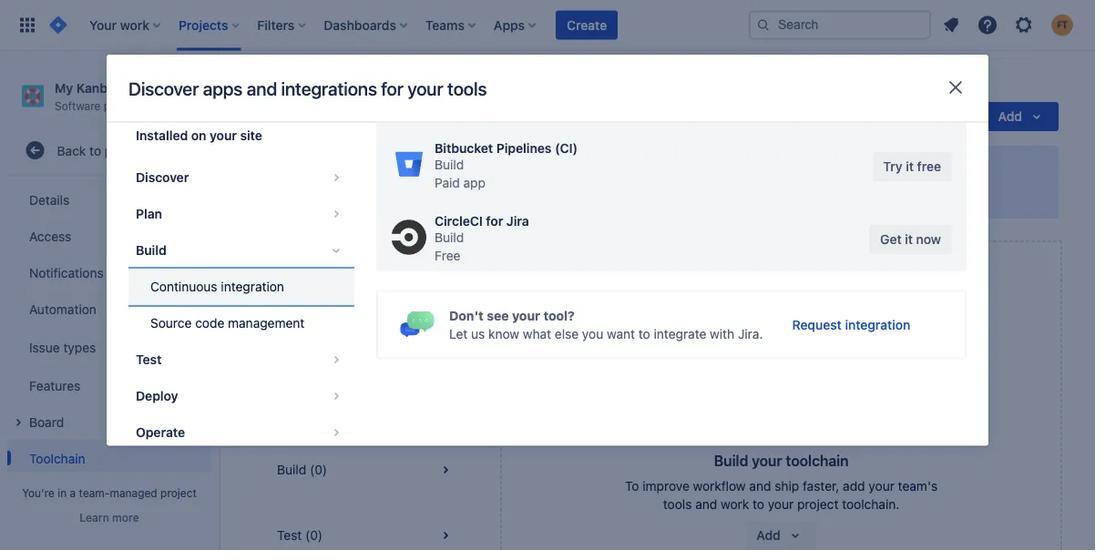 Task type: locate. For each thing, give the bounding box(es) containing it.
1 vertical spatial all
[[309, 266, 322, 281]]

build up workflow
[[714, 453, 749, 470]]

chevron icon pointing right image for discover
[[325, 166, 347, 188]]

4 chevron icon pointing right image from the top
[[325, 385, 347, 407]]

build down operate "button"
[[277, 463, 306, 478]]

to inside don't see your tool? let us know what else you want to integrate with jira.
[[639, 326, 651, 341]]

project up installed
[[126, 80, 169, 95]]

tools left the settings
[[448, 78, 487, 99]]

projects link
[[252, 73, 300, 95]]

1 vertical spatial test
[[277, 528, 302, 543]]

all inside button
[[309, 266, 322, 281]]

0 vertical spatial toolchain
[[255, 104, 346, 129]]

toolchain
[[476, 161, 539, 178], [786, 453, 849, 470]]

0 horizontal spatial toolchain
[[29, 451, 85, 466]]

0 vertical spatial integration
[[221, 279, 284, 294]]

1 horizontal spatial kanban
[[343, 76, 387, 91]]

build
[[435, 157, 464, 172], [435, 230, 464, 245], [136, 242, 167, 257], [714, 453, 749, 470], [277, 463, 306, 478]]

discover for discover
[[136, 170, 189, 185]]

you're in a team-managed project
[[22, 487, 197, 500]]

software
[[55, 99, 101, 112]]

1 horizontal spatial test
[[277, 528, 302, 543]]

build down plan
[[136, 242, 167, 257]]

features link
[[7, 368, 211, 404]]

my inside my kanban project software project
[[55, 80, 73, 95]]

1 horizontal spatial toolchain
[[786, 453, 849, 470]]

project for my kanban project
[[391, 76, 432, 91]]

deploy
[[136, 388, 178, 403]]

toolchain up in
[[29, 451, 85, 466]]

work right connect
[[571, 187, 599, 202]]

your up bitbucket
[[408, 78, 444, 99]]

project right managed
[[160, 487, 197, 500]]

1 horizontal spatial work
[[721, 497, 749, 512]]

your up what
[[512, 307, 541, 323]]

discover (0) button
[[255, 306, 479, 372]]

your down ship
[[768, 497, 794, 512]]

0 vertical spatial all
[[782, 187, 796, 202]]

my right projects
[[322, 76, 339, 91]]

discover apps and integrations for your tools dialog
[[107, 55, 989, 551]]

installed on your site
[[136, 128, 263, 143]]

tools inside view all tools (0) button
[[325, 266, 354, 281]]

chevron icon pointing right image
[[325, 166, 347, 188], [325, 203, 347, 225], [325, 349, 347, 371], [325, 385, 347, 407], [325, 422, 347, 443]]

2 horizontal spatial project
[[454, 76, 496, 91]]

discover for discover apps and integrations for your tools
[[129, 78, 199, 99]]

your
[[408, 78, 444, 99], [210, 128, 237, 143], [390, 161, 421, 178], [454, 187, 480, 202], [618, 187, 644, 202], [512, 307, 541, 323], [752, 453, 783, 470], [869, 479, 895, 494], [768, 497, 794, 512]]

code
[[195, 315, 225, 330]]

0 horizontal spatial project
[[126, 80, 169, 95]]

2 vertical spatial for
[[486, 213, 503, 228]]

create banner
[[0, 0, 1096, 51]]

get
[[881, 232, 902, 247]]

integrations inside "welcome to your project toolchain discover integrations for your tools, connect work to your project, and manage it all right here."
[[361, 187, 431, 202]]

my
[[322, 76, 339, 91], [55, 80, 73, 95]]

for up 'circleci'
[[434, 187, 451, 202]]

group containing discover
[[129, 154, 355, 529]]

(0) up test (0)
[[310, 463, 327, 478]]

view all tools (0) button
[[255, 241, 479, 306]]

project inside back to project link
[[105, 143, 146, 158]]

free
[[435, 248, 461, 263]]

2 vertical spatial it
[[905, 232, 913, 247]]

issue types
[[29, 340, 96, 355]]

0 vertical spatial integrations
[[281, 78, 377, 99]]

details link
[[7, 182, 211, 218]]

1 vertical spatial it
[[772, 187, 779, 202]]

build your toolchain to improve workflow and ship faster, add your team's tools and work to your project toolchain.
[[625, 453, 938, 512]]

see
[[487, 307, 509, 323]]

test (0)
[[277, 528, 323, 543]]

and
[[247, 78, 277, 99], [696, 187, 718, 202], [750, 479, 772, 494], [696, 497, 718, 512]]

1 vertical spatial for
[[434, 187, 451, 202]]

(0) for discover (0)
[[332, 331, 349, 346]]

continuous integration
[[150, 279, 284, 294]]

access link
[[7, 218, 211, 254]]

integration down build button
[[221, 279, 284, 294]]

don't see your tool? let us know what else you want to integrate with jira.
[[449, 307, 763, 341]]

2 chevron icon pointing right image from the top
[[325, 203, 347, 225]]

features
[[29, 378, 80, 393]]

for left jira
[[486, 213, 503, 228]]

work inside "welcome to your project toolchain discover integrations for your tools, connect work to your project, and manage it all right here."
[[571, 187, 599, 202]]

chevron icon pointing right image inside test button
[[325, 349, 347, 371]]

integration for request integration
[[845, 317, 911, 332]]

my up software
[[55, 80, 73, 95]]

(0) down 'build (0)' on the bottom left of page
[[305, 528, 323, 543]]

view all tools (0)
[[277, 266, 375, 281]]

project inside my kanban project software project
[[126, 80, 169, 95]]

your inside button
[[210, 128, 237, 143]]

0 horizontal spatial integration
[[221, 279, 284, 294]]

0 vertical spatial for
[[381, 78, 404, 99]]

toolchain.
[[842, 497, 900, 512]]

chevron icon pointing right image for deploy
[[325, 385, 347, 407]]

tools down improve
[[663, 497, 692, 512]]

1 horizontal spatial all
[[782, 187, 796, 202]]

chevron icon pointing right image inside operate "button"
[[325, 422, 347, 443]]

deploy button
[[129, 378, 355, 414]]

and inside dialog
[[247, 78, 277, 99]]

integration right request
[[845, 317, 911, 332]]

1 chevron icon pointing right image from the top
[[325, 166, 347, 188]]

0 vertical spatial toolchain
[[476, 161, 539, 178]]

jira software image
[[47, 14, 69, 36]]

automation link
[[7, 291, 211, 327]]

and right apps
[[247, 78, 277, 99]]

build up "free"
[[435, 230, 464, 245]]

operate
[[136, 425, 185, 440]]

0 vertical spatial work
[[571, 187, 599, 202]]

1 horizontal spatial project
[[391, 76, 432, 91]]

test inside test button
[[136, 352, 162, 367]]

close modal image
[[945, 77, 967, 98]]

group inside discover apps and integrations for your tools dialog
[[129, 154, 355, 529]]

0 vertical spatial tools
[[448, 78, 487, 99]]

to
[[625, 479, 639, 494]]

discover down welcome
[[306, 187, 358, 202]]

1 vertical spatial toolchain
[[29, 451, 85, 466]]

kanban down primary element
[[343, 76, 387, 91]]

test (0) button
[[255, 503, 479, 551]]

free
[[918, 159, 942, 174]]

project right software
[[104, 99, 140, 112]]

0 horizontal spatial work
[[571, 187, 599, 202]]

1 horizontal spatial integration
[[845, 317, 911, 332]]

test up deploy
[[136, 352, 162, 367]]

tool?
[[544, 307, 575, 323]]

chevron icon pointing right image inside 'discover' button
[[325, 166, 347, 188]]

project left the settings
[[454, 76, 496, 91]]

and right project,
[[696, 187, 718, 202]]

2 horizontal spatial tools
[[663, 497, 692, 512]]

project
[[391, 76, 432, 91], [454, 76, 496, 91], [126, 80, 169, 95]]

project down installed
[[105, 143, 146, 158]]

build inside build button
[[136, 242, 167, 257]]

0 vertical spatial test
[[136, 352, 162, 367]]

discover up installed
[[129, 78, 199, 99]]

site
[[240, 128, 263, 143]]

1 vertical spatial integration
[[845, 317, 911, 332]]

work down workflow
[[721, 497, 749, 512]]

build inside build your toolchain to improve workflow and ship faster, add your team's tools and work to your project toolchain.
[[714, 453, 749, 470]]

issue
[[29, 340, 60, 355]]

build up paid
[[435, 157, 464, 172]]

connect
[[520, 187, 567, 202]]

it for get
[[905, 232, 913, 247]]

board
[[29, 415, 64, 430]]

(0) up discover (0) button
[[358, 266, 375, 281]]

(0)
[[358, 266, 375, 281], [332, 331, 349, 346], [310, 463, 327, 478], [305, 528, 323, 543]]

0 horizontal spatial kanban
[[76, 80, 122, 95]]

learn more
[[80, 511, 139, 524]]

discover up plan
[[136, 170, 189, 185]]

chevron icon pointing right image inside plan button
[[325, 203, 347, 225]]

discover apps and integrations for your tools
[[129, 78, 487, 99]]

jira software image
[[47, 14, 69, 36]]

for
[[381, 78, 404, 99], [434, 187, 451, 202], [486, 213, 503, 228]]

0 vertical spatial it
[[906, 159, 914, 174]]

it right the get
[[905, 232, 913, 247]]

kanban inside my kanban project software project
[[76, 80, 122, 95]]

back to project
[[57, 143, 146, 158]]

apps
[[203, 78, 243, 99]]

you're
[[22, 487, 55, 500]]

all left right
[[782, 187, 796, 202]]

details
[[29, 192, 70, 207]]

test inside test (0) button
[[277, 528, 302, 543]]

discover inside 'discover' button
[[136, 170, 189, 185]]

and down workflow
[[696, 497, 718, 512]]

0 horizontal spatial tools
[[325, 266, 354, 281]]

0 horizontal spatial for
[[381, 78, 404, 99]]

don't
[[449, 307, 484, 323]]

project down the faster,
[[798, 497, 839, 512]]

(ci)
[[555, 140, 578, 155]]

project for my kanban project software project
[[126, 80, 169, 95]]

toolchain down discover apps and integrations for your tools
[[255, 104, 346, 129]]

(0) down view all tools (0)
[[332, 331, 349, 346]]

integrations
[[281, 78, 377, 99], [361, 187, 431, 202]]

toolchain up the faster,
[[786, 453, 849, 470]]

projects
[[252, 76, 300, 91]]

build button
[[129, 232, 355, 268]]

chevron icon pointing right image inside deploy button
[[325, 385, 347, 407]]

in
[[58, 487, 67, 500]]

1 vertical spatial integrations
[[361, 187, 431, 202]]

discover inside discover (0) button
[[277, 331, 328, 346]]

kanban up software
[[76, 80, 122, 95]]

all right view
[[309, 266, 322, 281]]

2 vertical spatial tools
[[663, 497, 692, 512]]

(0) for build (0)
[[310, 463, 327, 478]]

operate button
[[129, 414, 355, 451]]

source code management
[[150, 315, 305, 330]]

toolchain up tools,
[[476, 161, 539, 178]]

and left ship
[[750, 479, 772, 494]]

create
[[567, 17, 607, 32]]

(0) for test (0)
[[305, 528, 323, 543]]

tools down chevron icon pointing down at the left of the page
[[325, 266, 354, 281]]

discover
[[129, 78, 199, 99], [136, 170, 189, 185], [306, 187, 358, 202], [277, 331, 328, 346]]

discover down the management on the left of the page
[[277, 331, 328, 346]]

project down primary element
[[391, 76, 432, 91]]

your up the toolchain.
[[869, 479, 895, 494]]

1 horizontal spatial tools
[[448, 78, 487, 99]]

get it now
[[881, 232, 942, 247]]

integration inside "button"
[[221, 279, 284, 294]]

toolchain inside "welcome to your project toolchain discover integrations for your tools, connect work to your project, and manage it all right here."
[[476, 161, 539, 178]]

kanban for my kanban project
[[343, 76, 387, 91]]

kanban for my kanban project software project
[[76, 80, 122, 95]]

for down primary element
[[381, 78, 404, 99]]

0 horizontal spatial my
[[55, 80, 73, 95]]

project settings link
[[454, 73, 547, 95]]

build (0) button
[[255, 438, 479, 503]]

5 chevron icon pointing right image from the top
[[325, 422, 347, 443]]

integration inside button
[[845, 317, 911, 332]]

project down bitbucket
[[424, 161, 472, 178]]

0 horizontal spatial test
[[136, 352, 162, 367]]

2 horizontal spatial for
[[486, 213, 503, 228]]

group containing details
[[7, 176, 211, 519]]

0 horizontal spatial toolchain
[[476, 161, 539, 178]]

1 horizontal spatial my
[[322, 76, 339, 91]]

plan button
[[129, 196, 355, 232]]

build inside build (0) button
[[277, 463, 306, 478]]

1 vertical spatial toolchain
[[786, 453, 849, 470]]

your right on
[[210, 128, 237, 143]]

group
[[129, 154, 355, 529], [7, 176, 211, 519]]

0 horizontal spatial all
[[309, 266, 322, 281]]

1 vertical spatial tools
[[325, 266, 354, 281]]

improve
[[643, 479, 690, 494]]

your up ship
[[752, 453, 783, 470]]

toolchain
[[255, 104, 346, 129], [29, 451, 85, 466]]

it right 'manage'
[[772, 187, 779, 202]]

add
[[843, 479, 866, 494]]

1 vertical spatial work
[[721, 497, 749, 512]]

test down 'build (0)' on the bottom left of page
[[277, 528, 302, 543]]

it right try
[[906, 159, 914, 174]]

give feedback button
[[840, 102, 973, 131]]

3 chevron icon pointing right image from the top
[[325, 349, 347, 371]]

let
[[449, 326, 468, 341]]

1 horizontal spatial for
[[434, 187, 451, 202]]

(0) inside button
[[305, 528, 323, 543]]

your inside don't see your tool? let us know what else you want to integrate with jira.
[[512, 307, 541, 323]]



Task type: vqa. For each thing, say whether or not it's contained in the screenshot.
Return to list
no



Task type: describe. For each thing, give the bounding box(es) containing it.
types
[[63, 340, 96, 355]]

build inside the circleci for jira build free
[[435, 230, 464, 245]]

on
[[191, 128, 206, 143]]

bitbucket pipelines (ci) build paid app
[[435, 140, 578, 190]]

know
[[489, 326, 520, 341]]

apps image image
[[400, 311, 435, 338]]

your left project,
[[618, 187, 644, 202]]

welcome
[[306, 161, 369, 178]]

to inside build your toolchain to improve workflow and ship faster, add your team's tools and work to your project toolchain.
[[753, 497, 765, 512]]

a
[[70, 487, 76, 500]]

want
[[607, 326, 635, 341]]

chevron icon pointing right image for test
[[325, 349, 347, 371]]

notifications link
[[7, 254, 211, 291]]

my kanban project software project
[[55, 80, 169, 112]]

board button
[[7, 404, 211, 440]]

chevron icon pointing right image for plan
[[325, 203, 347, 225]]

request integration button
[[782, 310, 922, 339]]

circleci
[[435, 213, 483, 228]]

chevron icon pointing right image for operate
[[325, 422, 347, 443]]

tools inside build your toolchain to improve workflow and ship faster, add your team's tools and work to your project toolchain.
[[663, 497, 692, 512]]

try it free button
[[873, 152, 953, 181]]

integration for continuous integration
[[221, 279, 284, 294]]

1 horizontal spatial toolchain
[[255, 104, 346, 129]]

source
[[150, 315, 192, 330]]

build for build your toolchain to improve workflow and ship faster, add your team's tools and work to your project toolchain.
[[714, 453, 749, 470]]

toolchain link
[[7, 440, 211, 477]]

welcome to your project toolchain discover integrations for your tools, connect work to your project, and manage it all right here.
[[306, 161, 860, 202]]

continuous integration button
[[129, 268, 355, 305]]

search image
[[757, 18, 771, 32]]

view
[[277, 266, 305, 281]]

managed
[[110, 487, 157, 500]]

right
[[799, 187, 826, 202]]

project settings
[[454, 76, 547, 91]]

project inside my kanban project software project
[[104, 99, 140, 112]]

it for try
[[906, 159, 914, 174]]

my for my kanban project software project
[[55, 80, 73, 95]]

your up 'circleci'
[[454, 187, 480, 202]]

discover button
[[129, 159, 355, 196]]

build for build
[[136, 242, 167, 257]]

faster,
[[803, 479, 840, 494]]

create button
[[556, 10, 618, 40]]

app
[[464, 175, 486, 190]]

issue types link
[[7, 327, 211, 368]]

team's
[[898, 479, 938, 494]]

circleci for jira build free
[[435, 213, 529, 263]]

discover inside "welcome to your project toolchain discover integrations for your tools, connect work to your project, and manage it all right here."
[[306, 187, 358, 202]]

learn more button
[[80, 510, 139, 525]]

integrations inside discover apps and integrations for your tools dialog
[[281, 78, 377, 99]]

for inside the circleci for jira build free
[[486, 213, 503, 228]]

notifications
[[29, 265, 104, 280]]

what
[[523, 326, 552, 341]]

it inside "welcome to your project toolchain discover integrations for your tools, connect work to your project, and manage it all right here."
[[772, 187, 779, 202]]

primary element
[[11, 0, 749, 51]]

automation
[[29, 302, 97, 317]]

management
[[228, 315, 305, 330]]

workflow
[[693, 479, 746, 494]]

request integration
[[793, 317, 911, 332]]

build inside bitbucket pipelines (ci) build paid app
[[435, 157, 464, 172]]

source code management button
[[129, 305, 355, 341]]

team-
[[79, 487, 110, 500]]

now
[[917, 232, 942, 247]]

try it free
[[884, 159, 942, 174]]

my for my kanban project
[[322, 76, 339, 91]]

all inside "welcome to your project toolchain discover integrations for your tools, connect work to your project, and manage it all right here."
[[782, 187, 796, 202]]

build (0)
[[277, 463, 327, 478]]

integrate
[[654, 326, 707, 341]]

access
[[29, 229, 71, 244]]

chevron icon pointing down image
[[325, 239, 347, 261]]

back to project link
[[7, 132, 211, 169]]

tools,
[[484, 187, 516, 202]]

and inside "welcome to your project toolchain discover integrations for your tools, connect work to your project, and manage it all right here."
[[696, 187, 718, 202]]

bitbucket
[[435, 140, 493, 155]]

my kanban project link
[[322, 73, 432, 95]]

Search field
[[749, 10, 932, 40]]

project inside build your toolchain to improve workflow and ship faster, add your team's tools and work to your project toolchain.
[[798, 497, 839, 512]]

plan
[[136, 206, 162, 221]]

else
[[555, 326, 579, 341]]

get it now button
[[870, 225, 953, 254]]

with
[[710, 326, 735, 341]]

test button
[[129, 341, 355, 378]]

tools inside discover apps and integrations for your tools dialog
[[448, 78, 487, 99]]

try
[[884, 159, 903, 174]]

project inside "welcome to your project toolchain discover integrations for your tools, connect work to your project, and manage it all right here."
[[424, 161, 472, 178]]

work inside build your toolchain to improve workflow and ship faster, add your team's tools and work to your project toolchain.
[[721, 497, 749, 512]]

request
[[793, 317, 842, 332]]

toolchain inside build your toolchain to improve workflow and ship faster, add your team's tools and work to your project toolchain.
[[786, 453, 849, 470]]

build for build (0)
[[277, 463, 306, 478]]

discover for discover (0)
[[277, 331, 328, 346]]

test for test (0)
[[277, 528, 302, 543]]

back
[[57, 143, 86, 158]]

test for test
[[136, 352, 162, 367]]

continuous
[[150, 279, 218, 294]]

my kanban project
[[322, 76, 432, 91]]

for inside "welcome to your project toolchain discover integrations for your tools, connect work to your project, and manage it all right here."
[[434, 187, 451, 202]]

discover (0)
[[277, 331, 349, 346]]

project,
[[647, 187, 692, 202]]

here.
[[830, 187, 860, 202]]

jira.
[[738, 326, 763, 341]]

installed
[[136, 128, 188, 143]]

more
[[112, 511, 139, 524]]

circleci for jira logo image
[[391, 219, 428, 255]]

pipelines
[[497, 140, 552, 155]]

jira
[[507, 213, 529, 228]]

your left paid
[[390, 161, 421, 178]]

give feedback
[[876, 109, 962, 124]]

settings
[[499, 76, 547, 91]]

learn
[[80, 511, 109, 524]]

bitbucket pipelines (ci) logo image
[[391, 146, 428, 182]]



